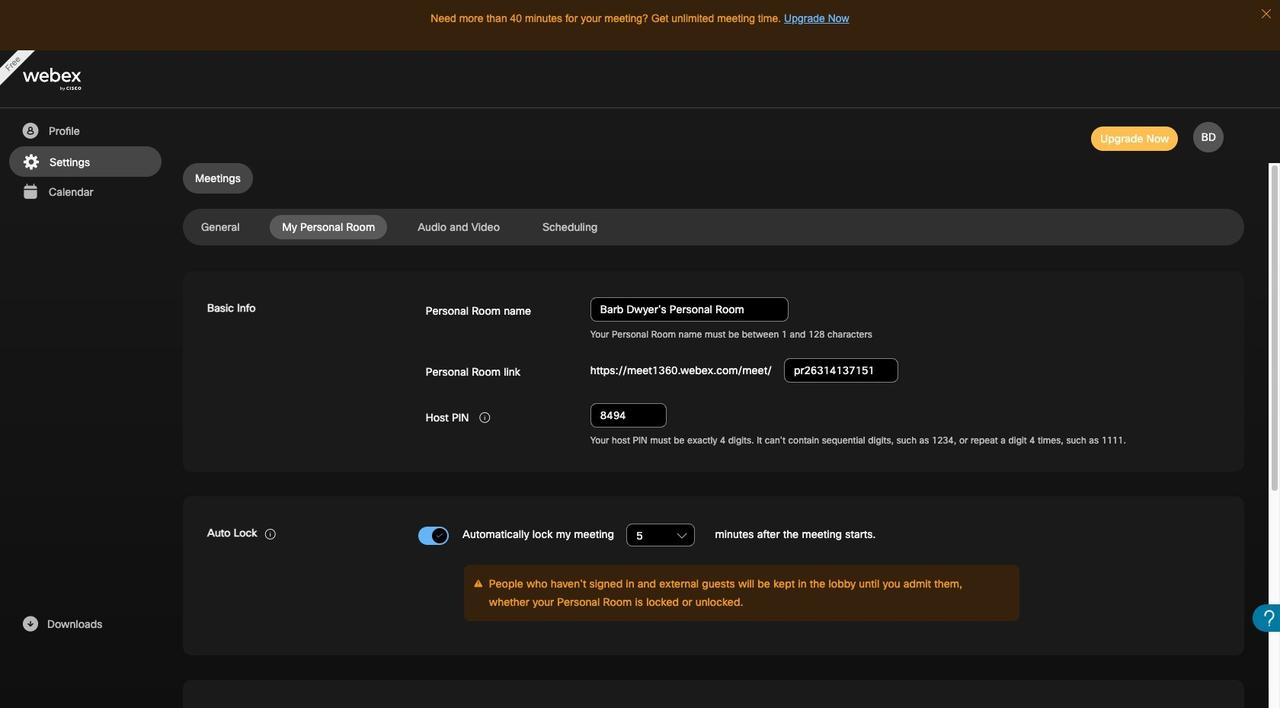 Task type: locate. For each thing, give the bounding box(es) containing it.
mds content download_filled image
[[21, 615, 40, 634]]

None text field
[[784, 358, 899, 383], [591, 404, 667, 428], [784, 358, 899, 383], [591, 404, 667, 428]]

mds people circle_filled image
[[21, 122, 40, 140]]

1 vertical spatial tab list
[[183, 215, 1245, 239]]

banner
[[0, 50, 1281, 108]]

tab list
[[183, 163, 1245, 194], [183, 215, 1245, 239]]

alert
[[591, 329, 1221, 342]]

0 vertical spatial tab list
[[183, 163, 1245, 194]]

None text field
[[591, 297, 789, 322]]



Task type: vqa. For each thing, say whether or not it's contained in the screenshot.
second ng down image
no



Task type: describe. For each thing, give the bounding box(es) containing it.
mds settings_filled image
[[21, 153, 40, 172]]

mds check_bold image
[[436, 531, 444, 541]]

1 tab list from the top
[[183, 163, 1245, 194]]

2 tab list from the top
[[183, 215, 1245, 239]]

mds meetings_filled image
[[21, 183, 40, 201]]

cisco webex image
[[23, 68, 114, 91]]



